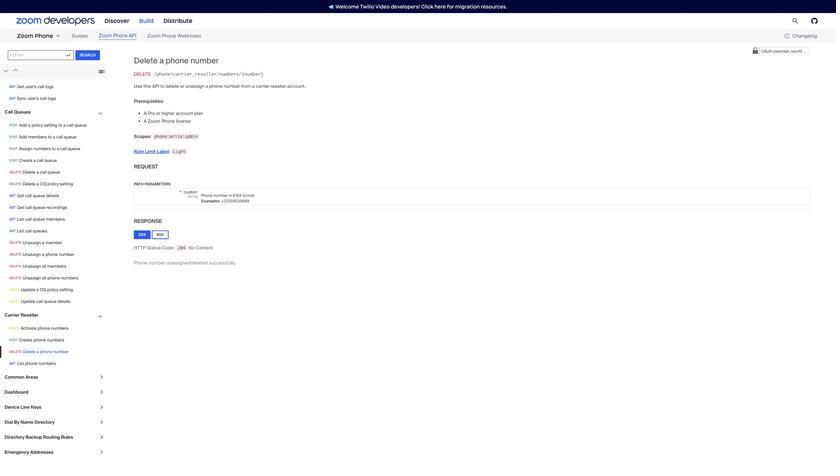 Task type: vqa. For each thing, say whether or not it's contained in the screenshot.
Welcome Twilio Video developers! Click here for migration resources.
yes



Task type: locate. For each thing, give the bounding box(es) containing it.
1 horizontal spatial zoom
[[99, 32, 112, 39]]

phone for zoom phone
[[35, 32, 53, 40]]

204 left "no"
[[178, 245, 185, 250]]

welcome twilio video developers! click here for migration resources. link
[[322, 3, 514, 10]]

github image
[[811, 18, 818, 24], [811, 18, 818, 24]]

changelog
[[792, 32, 817, 39]]

204
[[138, 232, 146, 237], [178, 245, 185, 250]]

3 zoom from the left
[[147, 33, 161, 39]]

1 horizontal spatial 204
[[178, 245, 185, 250]]

guides link
[[72, 32, 88, 40]]

search image
[[792, 18, 798, 24], [792, 18, 798, 24]]

code:
[[162, 245, 175, 251]]

0 horizontal spatial zoom
[[17, 32, 33, 40]]

204 inside 'http status code: 204 no content'
[[178, 245, 185, 250]]

history image
[[785, 33, 792, 39], [785, 33, 790, 39]]

2 horizontal spatial zoom
[[147, 33, 161, 39]]

phone number unassigned/deleted successfully.
[[134, 260, 236, 266]]

unassigned/deleted
[[166, 260, 208, 266]]

guides
[[72, 33, 88, 39]]

204 up http
[[138, 232, 146, 237]]

2 zoom from the left
[[99, 32, 112, 39]]

400
[[156, 232, 164, 237]]

api
[[129, 32, 136, 39]]

zoom developer logo image
[[16, 16, 95, 25]]

welcome
[[335, 3, 359, 10]]

0 vertical spatial 204
[[138, 232, 146, 237]]

zoom inside zoom phone api link
[[99, 32, 112, 39]]

zoom
[[17, 32, 33, 40], [99, 32, 112, 39], [147, 33, 161, 39]]

phone left "down" 'image'
[[35, 32, 53, 40]]

phone left the "webhooks"
[[162, 33, 176, 39]]

phone left api
[[113, 32, 128, 39]]

path
[[134, 181, 144, 187]]

0 horizontal spatial 204
[[138, 232, 146, 237]]

1 zoom from the left
[[17, 32, 33, 40]]

phone for zoom phone api
[[113, 32, 128, 39]]

zoom for zoom phone
[[17, 32, 33, 40]]

request
[[134, 163, 158, 170]]

welcome twilio video developers! click here for migration resources.
[[335, 3, 507, 10]]

1 vertical spatial 204
[[178, 245, 185, 250]]

for
[[447, 3, 454, 10]]

zoom inside the "zoom phone webhooks" link
[[147, 33, 161, 39]]

no
[[188, 245, 195, 251]]

notification image
[[329, 4, 334, 9]]

phone
[[35, 32, 53, 40], [113, 32, 128, 39], [162, 33, 176, 39], [134, 260, 147, 266]]

migration
[[455, 3, 480, 10]]

zoom for zoom phone webhooks
[[147, 33, 161, 39]]

zoom phone api
[[99, 32, 136, 39]]



Task type: describe. For each thing, give the bounding box(es) containing it.
webhooks
[[177, 33, 201, 39]]

204 button
[[134, 230, 150, 239]]

zoom phone api link
[[99, 32, 136, 40]]

status
[[147, 245, 161, 251]]

content
[[196, 245, 213, 251]]

http status code: 204 no content
[[134, 245, 213, 251]]

path parameters
[[134, 181, 171, 187]]

zoom phone webhooks
[[147, 33, 201, 39]]

here
[[435, 3, 446, 10]]

twilio
[[360, 3, 374, 10]]

video
[[375, 3, 390, 10]]

changelog link
[[785, 32, 817, 39]]

down image
[[56, 34, 60, 38]]

successfully.
[[209, 260, 236, 266]]

400 button
[[152, 230, 169, 239]]

notification image
[[329, 4, 335, 9]]

zoom phone
[[17, 32, 53, 40]]

zoom for zoom phone api
[[99, 32, 112, 39]]

phone for zoom phone webhooks
[[162, 33, 176, 39]]

phone down http
[[134, 260, 147, 266]]

zoom phone webhooks link
[[147, 32, 201, 40]]

resources.
[[481, 3, 507, 10]]

number
[[149, 260, 165, 266]]

click
[[421, 3, 433, 10]]

response
[[134, 218, 162, 225]]

developers!
[[391, 3, 420, 10]]

parameters
[[145, 181, 171, 187]]

204 inside button
[[138, 232, 146, 237]]

http
[[134, 245, 146, 251]]



